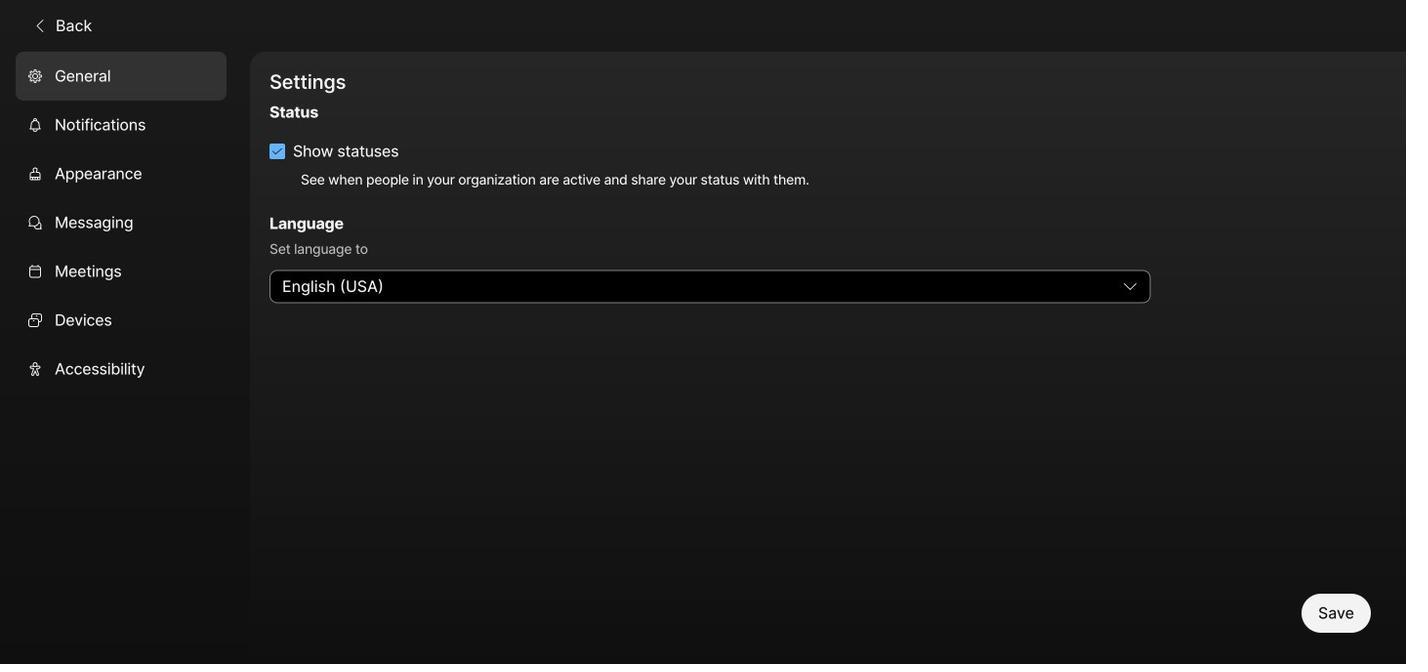 Task type: locate. For each thing, give the bounding box(es) containing it.
general tab
[[16, 52, 227, 101]]



Task type: describe. For each thing, give the bounding box(es) containing it.
devices tab
[[16, 296, 227, 345]]

notifications tab
[[16, 101, 227, 149]]

appearance tab
[[16, 149, 227, 198]]

meetings tab
[[16, 247, 227, 296]]

messaging tab
[[16, 198, 227, 247]]

accessibility tab
[[16, 345, 227, 394]]

settings navigation
[[0, 52, 250, 664]]



Task type: vqa. For each thing, say whether or not it's contained in the screenshot.
Start a conversation between you and one other person. image
no



